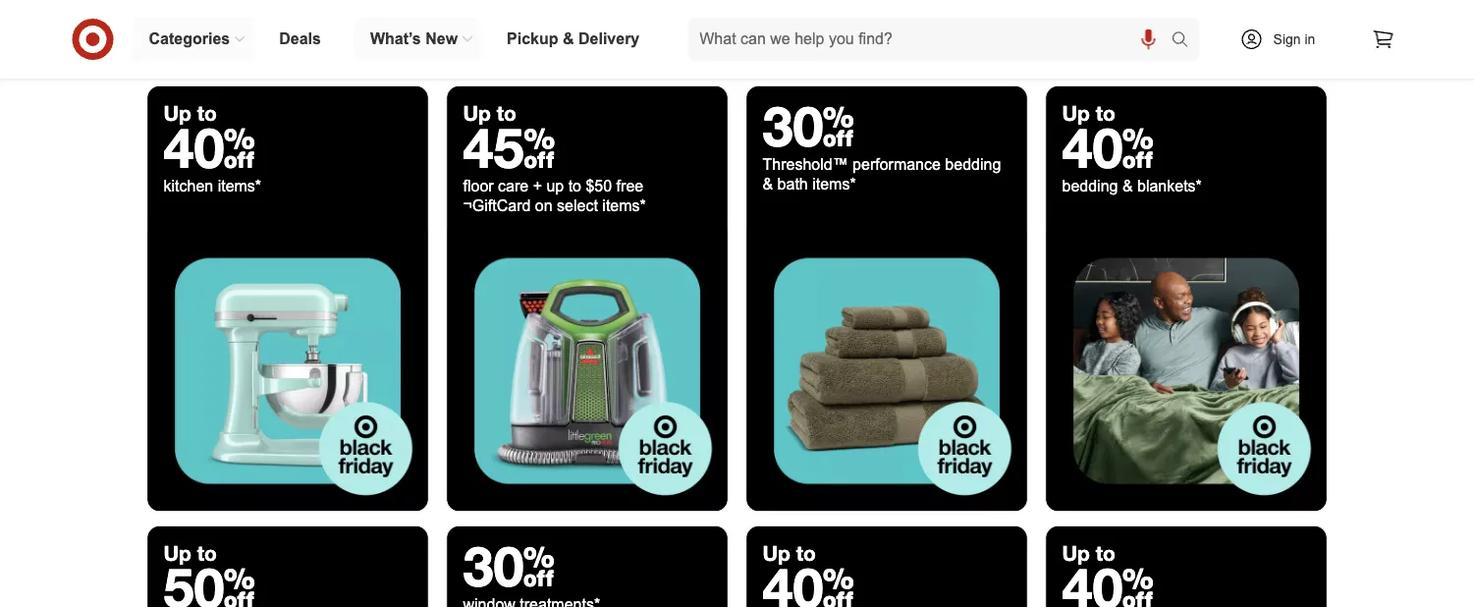 Task type: describe. For each thing, give the bounding box(es) containing it.
¬
[[463, 196, 472, 214]]

target black friday image for threshold
[[747, 231, 1027, 511]]

floor care + up to $50 free ¬ giftcard on select items*
[[463, 177, 646, 214]]

& inside performance bedding & bath items*
[[763, 175, 773, 192]]

cart for 2nd add to cart "button" from the left
[[464, 12, 487, 27]]

threshold ™
[[763, 155, 848, 173]]

performance
[[853, 155, 941, 173]]

bedding inside performance bedding & bath items*
[[945, 155, 1001, 173]]

1 add to cart button from the left
[[183, 4, 341, 35]]

40 for kitchen
[[164, 114, 255, 181]]

1 horizontal spatial 30
[[763, 92, 854, 159]]

what's new
[[370, 30, 458, 48]]

delivery
[[579, 30, 640, 48]]

2 up to link from the left
[[747, 526, 1027, 607]]

™
[[833, 155, 848, 173]]

1 up to link from the left
[[148, 526, 428, 607]]

care
[[498, 177, 529, 194]]

add for 2nd add to cart "button" from the left
[[424, 12, 447, 27]]

45
[[463, 114, 555, 181]]

kitchen items*
[[164, 177, 261, 194]]

add for third add to cart "button" from left
[[811, 12, 834, 27]]

& for pickup
[[563, 30, 574, 48]]

blankets*
[[1137, 177, 1202, 194]]

sign in link
[[1223, 18, 1346, 61]]

bedding & blankets*
[[1062, 177, 1202, 194]]

cart for first add to cart "button" from the right
[[1238, 12, 1261, 27]]

40 for bedding
[[1062, 114, 1154, 181]]

up
[[547, 177, 564, 194]]

2 target black friday image from the left
[[447, 231, 727, 511]]

free
[[616, 177, 644, 194]]

cart for third add to cart "button" from left
[[851, 12, 874, 27]]

items* inside floor care + up to $50 free ¬ giftcard on select items*
[[602, 196, 646, 214]]

select
[[557, 196, 598, 214]]

& for bedding
[[1123, 177, 1133, 194]]

to inside floor care + up to $50 free ¬ giftcard on select items*
[[568, 177, 582, 194]]

add to cart for second add to cart "button" from the right
[[1005, 12, 1068, 27]]

search button
[[1163, 18, 1210, 65]]

cart for 5th add to cart "button" from the right
[[271, 12, 294, 27]]

30 inside 30 link
[[463, 532, 555, 599]]

What can we help you find? suggestions appear below search field
[[688, 18, 1176, 61]]

add to cart for 2nd add to cart "button" from the left
[[424, 12, 487, 27]]

search
[[1163, 32, 1210, 50]]

4 add to cart button from the left
[[957, 4, 1115, 35]]

deals
[[279, 30, 321, 48]]

cart for second add to cart "button" from the right
[[1045, 12, 1068, 27]]

what's new link
[[354, 18, 482, 61]]



Task type: vqa. For each thing, say whether or not it's contained in the screenshot.
Top
no



Task type: locate. For each thing, give the bounding box(es) containing it.
pickup & delivery link
[[490, 18, 664, 61]]

up to link
[[148, 526, 428, 607], [747, 526, 1027, 607], [1047, 526, 1327, 607]]

bath
[[778, 175, 808, 192]]

2 add from the left
[[424, 12, 447, 27]]

sign
[[1274, 31, 1301, 47]]

0 horizontal spatial 40
[[164, 114, 255, 181]]

add to cart for 5th add to cart "button" from the right
[[231, 12, 294, 27]]

3 add to cart button from the left
[[764, 4, 922, 35]]

2 horizontal spatial &
[[1123, 177, 1133, 194]]

0 horizontal spatial bedding
[[945, 155, 1001, 173]]

0 vertical spatial bedding
[[945, 155, 1001, 173]]

3 add from the left
[[811, 12, 834, 27]]

1 add to cart from the left
[[231, 12, 294, 27]]

up to
[[164, 100, 217, 125], [463, 100, 517, 125], [1062, 100, 1116, 125], [164, 540, 217, 565], [763, 540, 816, 565], [1062, 540, 1116, 565]]

threshold
[[763, 155, 833, 173]]

add for second add to cart "button" from the right
[[1005, 12, 1027, 27]]

categories
[[149, 30, 230, 48]]

new
[[426, 30, 458, 48]]

40
[[164, 114, 255, 181], [1062, 114, 1154, 181]]

cart
[[271, 12, 294, 27], [464, 12, 487, 27], [851, 12, 874, 27], [1045, 12, 1068, 27], [1238, 12, 1261, 27]]

deals link
[[262, 18, 346, 61]]

giftcard
[[472, 196, 531, 214]]

4 cart from the left
[[1045, 12, 1068, 27]]

on
[[535, 196, 553, 214]]

5 add to cart from the left
[[1198, 12, 1261, 27]]

target black friday image for kitchen items*
[[148, 231, 428, 511]]

3 add to cart from the left
[[811, 12, 874, 27]]

4 add from the left
[[1005, 12, 1027, 27]]

4 target black friday image from the left
[[1047, 231, 1327, 511]]

2 add to cart from the left
[[424, 12, 487, 27]]

floor
[[463, 177, 494, 194]]

3 up to link from the left
[[1047, 526, 1327, 607]]

pickup
[[507, 30, 558, 48]]

performance bedding & bath items*
[[763, 155, 1001, 192]]

1 add from the left
[[231, 12, 253, 27]]

& left bath
[[763, 175, 773, 192]]

$50
[[586, 177, 612, 194]]

1 cart from the left
[[271, 12, 294, 27]]

2 40 from the left
[[1062, 114, 1154, 181]]

1 40 from the left
[[164, 114, 255, 181]]

2 horizontal spatial items*
[[813, 175, 856, 192]]

3 target black friday image from the left
[[747, 231, 1027, 511]]

1 target black friday image from the left
[[148, 231, 428, 511]]

target black friday image for bedding & blankets*
[[1047, 231, 1327, 511]]

add to cart for first add to cart "button" from the right
[[1198, 12, 1261, 27]]

add to cart button
[[183, 4, 341, 35], [377, 4, 535, 35], [764, 4, 922, 35], [957, 4, 1115, 35], [1151, 4, 1309, 35]]

sign in
[[1274, 31, 1316, 47]]

what's
[[370, 30, 421, 48]]

up
[[164, 100, 191, 125], [463, 100, 491, 125], [1062, 100, 1090, 125], [164, 540, 191, 565], [763, 540, 791, 565], [1062, 540, 1090, 565]]

0 horizontal spatial up to link
[[148, 526, 428, 607]]

categories link
[[132, 18, 255, 61]]

kitchen
[[164, 177, 213, 194]]

add for 5th add to cart "button" from the right
[[231, 12, 253, 27]]

items* right "kitchen"
[[218, 177, 261, 194]]

0 vertical spatial 30
[[763, 92, 854, 159]]

in
[[1305, 31, 1316, 47]]

0 horizontal spatial items*
[[218, 177, 261, 194]]

5 add to cart button from the left
[[1151, 4, 1309, 35]]

2 cart from the left
[[464, 12, 487, 27]]

2 add to cart button from the left
[[377, 4, 535, 35]]

1 horizontal spatial 40
[[1062, 114, 1154, 181]]

items* down ™
[[813, 175, 856, 192]]

items*
[[813, 175, 856, 192], [218, 177, 261, 194], [602, 196, 646, 214]]

30 link
[[447, 526, 727, 607]]

+
[[533, 177, 542, 194]]

add to cart for third add to cart "button" from left
[[811, 12, 874, 27]]

1 vertical spatial 30
[[463, 532, 555, 599]]

3 cart from the left
[[851, 12, 874, 27]]

bedding left blankets*
[[1062, 177, 1118, 194]]

add for first add to cart "button" from the right
[[1198, 12, 1221, 27]]

& right pickup
[[563, 30, 574, 48]]

1 vertical spatial bedding
[[1062, 177, 1118, 194]]

add
[[231, 12, 253, 27], [424, 12, 447, 27], [811, 12, 834, 27], [1005, 12, 1027, 27], [1198, 12, 1221, 27]]

30
[[763, 92, 854, 159], [463, 532, 555, 599]]

1 horizontal spatial items*
[[602, 196, 646, 214]]

2 horizontal spatial up to link
[[1047, 526, 1327, 607]]

target black friday image
[[148, 231, 428, 511], [447, 231, 727, 511], [747, 231, 1027, 511], [1047, 231, 1327, 511]]

0 horizontal spatial 30
[[463, 532, 555, 599]]

pickup & delivery
[[507, 30, 640, 48]]

1 horizontal spatial bedding
[[1062, 177, 1118, 194]]

0 horizontal spatial &
[[563, 30, 574, 48]]

1 horizontal spatial up to link
[[747, 526, 1027, 607]]

4 add to cart from the left
[[1005, 12, 1068, 27]]

5 cart from the left
[[1238, 12, 1261, 27]]

add to cart
[[231, 12, 294, 27], [424, 12, 487, 27], [811, 12, 874, 27], [1005, 12, 1068, 27], [1198, 12, 1261, 27]]

1 horizontal spatial &
[[763, 175, 773, 192]]

items* inside performance bedding & bath items*
[[813, 175, 856, 192]]

bedding right performance
[[945, 155, 1001, 173]]

to
[[256, 12, 268, 27], [450, 12, 461, 27], [837, 12, 848, 27], [1030, 12, 1042, 27], [1224, 12, 1235, 27], [197, 100, 217, 125], [497, 100, 517, 125], [1096, 100, 1116, 125], [568, 177, 582, 194], [197, 540, 217, 565], [796, 540, 816, 565], [1096, 540, 1116, 565]]

& left blankets*
[[1123, 177, 1133, 194]]

carousel region
[[148, 0, 1327, 86]]

&
[[563, 30, 574, 48], [763, 175, 773, 192], [1123, 177, 1133, 194]]

items* down free
[[602, 196, 646, 214]]

5 add from the left
[[1198, 12, 1221, 27]]

bedding
[[945, 155, 1001, 173], [1062, 177, 1118, 194]]



